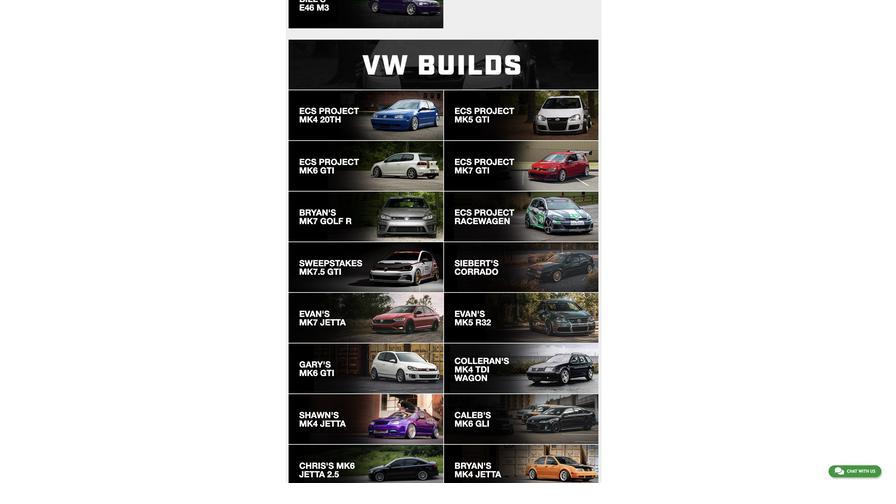 Task type: vqa. For each thing, say whether or not it's contained in the screenshot.
JETTA
yes



Task type: locate. For each thing, give the bounding box(es) containing it.
2 evan's from the left
[[455, 309, 485, 319]]

ecs project mk5 gti
[[455, 106, 515, 125]]

evan's mk7 jetta
[[299, 309, 346, 327]]

chat with us
[[847, 469, 876, 474]]

bryan's inside bryan's mk4 jetta
[[455, 461, 492, 471]]

gti inside ecs project mk6 gti
[[320, 165, 334, 175]]

mk7 inside bryan's mk7 golf r
[[299, 216, 318, 226]]

bryan's
[[299, 207, 336, 217], [455, 461, 492, 471]]

bryan's inside bryan's mk7 golf r
[[299, 207, 336, 217]]

e46 m3
[[299, 2, 329, 12]]

mk4 inside shawn's mk4 jetta
[[299, 419, 318, 429]]

evan's inside evan's mk5 r32
[[455, 309, 485, 319]]

project inside ecs project mk6 gti
[[319, 157, 359, 167]]

chat with us link
[[829, 465, 882, 478]]

shawn's
[[299, 410, 339, 420]]

caleb's
[[455, 410, 491, 420]]

comments image
[[835, 467, 844, 475]]

1 mk5 from the top
[[455, 115, 473, 125]]

1 vertical spatial bryan's
[[455, 461, 492, 471]]

mk4 for shawn's mk4 jetta
[[299, 419, 318, 429]]

project inside ecs project mk7 gti
[[474, 157, 515, 167]]

1 horizontal spatial evan's
[[455, 309, 485, 319]]

gti for mk6
[[320, 165, 334, 175]]

project inside ecs project racewagen
[[474, 207, 515, 217]]

project for mk7
[[474, 157, 515, 167]]

jetta inside shawn's mk4 jetta
[[320, 419, 346, 429]]

gti for mk5
[[476, 115, 490, 125]]

mk7
[[455, 165, 473, 175], [299, 216, 318, 226], [299, 317, 318, 327]]

wagon
[[455, 373, 488, 383]]

mk6 inside ecs project mk6 gti
[[299, 165, 318, 175]]

mk6 inside chris's mk6 jetta 2.5
[[336, 461, 355, 471]]

ecs inside ecs project racewagen
[[455, 207, 472, 217]]

jetta for bryan's
[[476, 469, 501, 479]]

colleran's mk4 tdi wagon
[[455, 356, 509, 383]]

1 vertical spatial mk5
[[455, 317, 473, 327]]

evan's inside evan's mk7 jetta
[[299, 309, 330, 319]]

mk6 inside caleb's mk6 gli
[[455, 419, 473, 429]]

ecs inside ecs project mk5 gti
[[455, 106, 472, 116]]

2 vertical spatial mk7
[[299, 317, 318, 327]]

ecs inside 'ecs project mk4 20th'
[[299, 106, 317, 116]]

mk6 inside gary's mk6 gti
[[299, 368, 318, 378]]

jetta
[[320, 317, 346, 327], [320, 419, 346, 429], [299, 469, 325, 479], [476, 469, 501, 479]]

0 horizontal spatial evan's
[[299, 309, 330, 319]]

bryan's mk4 jetta
[[455, 461, 501, 479]]

ecs inside ecs project mk6 gti
[[299, 157, 317, 167]]

mk4 for colleran's mk4 tdi wagon
[[455, 365, 473, 374]]

1 evan's from the left
[[299, 309, 330, 319]]

mk7 for evan's mk7 jetta
[[299, 317, 318, 327]]

mk4 for bryan's mk4 jetta
[[455, 469, 473, 479]]

mk6 for gary's mk6 gti
[[299, 368, 318, 378]]

bryan's for mk7
[[299, 207, 336, 217]]

mk7 inside evan's mk7 jetta
[[299, 317, 318, 327]]

0 horizontal spatial bryan's
[[299, 207, 336, 217]]

20th
[[320, 115, 341, 125]]

mk4
[[299, 115, 318, 125], [455, 365, 473, 374], [299, 419, 318, 429], [455, 469, 473, 479]]

jetta inside bryan's mk4 jetta
[[476, 469, 501, 479]]

mk4 inside bryan's mk4 jetta
[[455, 469, 473, 479]]

gti inside ecs project mk5 gti
[[476, 115, 490, 125]]

gary's
[[299, 359, 331, 369]]

ecs project mk7 gti
[[455, 157, 515, 175]]

mk7 for bryan's mk7 golf r
[[299, 216, 318, 226]]

jetta for shawn's
[[320, 419, 346, 429]]

project inside ecs project mk5 gti
[[474, 106, 515, 116]]

1 horizontal spatial bryan's
[[455, 461, 492, 471]]

sweepstakes mk7.5 gti
[[299, 258, 362, 277]]

mk5
[[455, 115, 473, 125], [455, 317, 473, 327]]

shawn's mk4 jetta
[[299, 410, 346, 429]]

1 vertical spatial mk7
[[299, 216, 318, 226]]

r
[[346, 216, 352, 226]]

project
[[319, 106, 359, 116], [474, 106, 515, 116], [319, 157, 359, 167], [474, 157, 515, 167], [474, 207, 515, 217]]

mk6
[[299, 165, 318, 175], [299, 368, 318, 378], [455, 419, 473, 429], [336, 461, 355, 471]]

us
[[871, 469, 876, 474]]

jetta inside chris's mk6 jetta 2.5
[[299, 469, 325, 479]]

ecs project mk6 gti
[[299, 157, 359, 175]]

mk4 inside colleran's mk4 tdi wagon
[[455, 365, 473, 374]]

project inside 'ecs project mk4 20th'
[[319, 106, 359, 116]]

ecs
[[299, 106, 317, 116], [455, 106, 472, 116], [299, 157, 317, 167], [455, 157, 472, 167], [455, 207, 472, 217]]

project for mk6
[[319, 157, 359, 167]]

0 vertical spatial mk5
[[455, 115, 473, 125]]

0 vertical spatial mk7
[[455, 165, 473, 175]]

bryan's for mk4
[[455, 461, 492, 471]]

jetta for evan's
[[320, 317, 346, 327]]

e46
[[299, 2, 314, 12]]

gti
[[476, 115, 490, 125], [320, 165, 334, 175], [476, 165, 490, 175], [327, 267, 342, 277], [320, 368, 334, 378]]

ecs project mk4 20th
[[299, 106, 359, 125]]

gti inside ecs project mk7 gti
[[476, 165, 490, 175]]

ecs project racewagen
[[455, 207, 515, 226]]

0 vertical spatial bryan's
[[299, 207, 336, 217]]

ecs inside ecs project mk7 gti
[[455, 157, 472, 167]]

jetta inside evan's mk7 jetta
[[320, 317, 346, 327]]

2 mk5 from the top
[[455, 317, 473, 327]]

evan's
[[299, 309, 330, 319], [455, 309, 485, 319]]



Task type: describe. For each thing, give the bounding box(es) containing it.
m3
[[317, 2, 329, 12]]

project for mk4
[[319, 106, 359, 116]]

tdi
[[476, 365, 490, 374]]

corrado
[[455, 267, 499, 277]]

bryan's mk7 golf r
[[299, 207, 352, 226]]

gary's mk6 gti
[[299, 359, 334, 378]]

racewagen
[[455, 216, 510, 226]]

chat
[[847, 469, 858, 474]]

r32
[[476, 317, 491, 327]]

chris's
[[299, 461, 334, 471]]

sweepstakes
[[299, 258, 362, 268]]

2.5
[[327, 469, 339, 479]]

gti for mk7
[[476, 165, 490, 175]]

siebert's corrado
[[455, 258, 499, 277]]

golf
[[320, 216, 343, 226]]

mk4 inside 'ecs project mk4 20th'
[[299, 115, 318, 125]]

mk6 for chris's mk6 jetta 2.5
[[336, 461, 355, 471]]

mk7 inside ecs project mk7 gti
[[455, 165, 473, 175]]

siebert's
[[455, 258, 499, 268]]

evan's mk5 r32
[[455, 309, 491, 327]]

project for mk5
[[474, 106, 515, 116]]

project for racewagen
[[474, 207, 515, 217]]

mk7.5
[[299, 267, 325, 277]]

caleb's mk6 gli
[[455, 410, 491, 429]]

mk6 for caleb's mk6 gli
[[455, 419, 473, 429]]

colleran's
[[455, 356, 509, 366]]

mk5 inside ecs project mk5 gti
[[455, 115, 473, 125]]

jetta for chris's
[[299, 469, 325, 479]]

chris's mk6 jetta 2.5
[[299, 461, 355, 479]]

ecs for ecs project mk5 gti
[[455, 106, 472, 116]]

gti inside gary's mk6 gti
[[320, 368, 334, 378]]

with
[[859, 469, 869, 474]]

ecs for ecs project mk4 20th
[[299, 106, 317, 116]]

gli
[[476, 419, 490, 429]]

evan's for mk7
[[299, 309, 330, 319]]

ecs for ecs project mk6 gti
[[299, 157, 317, 167]]

ecs for ecs project mk7 gti
[[455, 157, 472, 167]]

gti inside sweepstakes mk7.5 gti
[[327, 267, 342, 277]]

evan's for mk5
[[455, 309, 485, 319]]

mk5 inside evan's mk5 r32
[[455, 317, 473, 327]]



